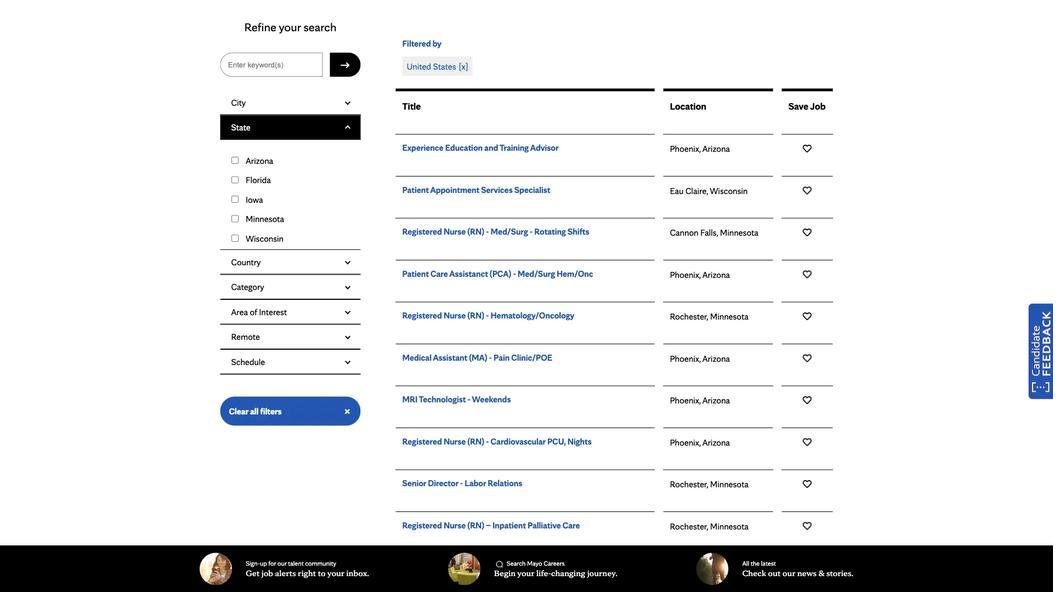 Task type: locate. For each thing, give the bounding box(es) containing it.
3 rochester, from the top
[[670, 521, 708, 532]]

nurse
[[444, 226, 466, 237], [444, 310, 466, 321], [444, 436, 466, 447], [444, 520, 466, 531], [444, 562, 466, 573]]

registered for registered nurse (rn) – inpatient palliative care
[[402, 520, 442, 531]]

your inside search mayo careers begin your life-changing journey.
[[517, 568, 534, 578]]

nurse left "–"
[[444, 520, 466, 531]]

med/surg right the "(pca)"
[[518, 268, 555, 279]]

clear all filters
[[229, 406, 282, 417]]

Arizona checkbox
[[231, 157, 238, 164]]

1 patient from the top
[[402, 184, 429, 195]]

refine
[[244, 19, 276, 34]]

search
[[304, 19, 337, 34]]

your
[[279, 19, 301, 34], [327, 568, 344, 578], [517, 568, 534, 578]]

4 (rn) from the top
[[468, 520, 484, 531]]

our inside all the latest check out our news & stories.
[[783, 568, 795, 578]]

all the latest check out our news & stories.
[[742, 560, 854, 578]]

arizona for registered nurse (rn) - cardiovascular pcu, nights
[[703, 437, 730, 448]]

arizona for patient care assistanct (pca) - med/surg hem/onc
[[703, 269, 730, 280]]

nurse up assistant
[[444, 310, 466, 321]]

nurse for float
[[444, 562, 466, 573]]

care left the assistanct
[[431, 268, 448, 279]]

cannon falls, minnesota
[[670, 227, 759, 238]]

filtered
[[402, 38, 431, 49]]

our right out
[[783, 568, 795, 578]]

phoenix,
[[670, 143, 701, 154], [670, 269, 701, 280], [670, 353, 701, 364], [670, 395, 701, 406], [670, 437, 701, 448]]

0 horizontal spatial our
[[278, 560, 287, 568]]

patient care assistanct (pca) - med/surg hem/onc
[[402, 268, 593, 279]]

schedule button
[[220, 350, 361, 374]]

your right refine
[[279, 19, 301, 34]]

medical
[[402, 352, 432, 363]]

(pca)
[[490, 268, 511, 279]]

(rn) for inpatient
[[468, 520, 484, 531]]

nights
[[568, 436, 592, 447]]

phoenix, arizona for pcu,
[[670, 437, 730, 448]]

registered for registered nurse (rn) - cardiovascular pcu, nights
[[402, 436, 442, 447]]

phoenix, for pcu,
[[670, 437, 701, 448]]

title
[[402, 100, 421, 112]]

5 phoenix, from the top
[[670, 437, 701, 448]]

3 phoenix, arizona from the top
[[670, 353, 730, 364]]

remote button
[[220, 325, 361, 350]]

patient left the assistanct
[[402, 268, 429, 279]]

&
[[819, 568, 825, 578]]

(rn) left "–"
[[468, 520, 484, 531]]

patient for patient appointment services specialist
[[402, 184, 429, 195]]

1 (rn) from the top
[[468, 226, 484, 237]]

2 patient from the top
[[402, 268, 429, 279]]

0 horizontal spatial wisconsin
[[245, 233, 283, 244]]

(rn) for float
[[468, 562, 484, 573]]

1 registered from the top
[[402, 226, 442, 237]]

(rn) for med/surg
[[468, 226, 484, 237]]

our right for
[[278, 560, 287, 568]]

1 horizontal spatial our
[[783, 568, 795, 578]]

hem/onc
[[557, 268, 593, 279]]

save job
[[789, 100, 826, 112]]

1 phoenix, from the top
[[670, 143, 701, 154]]

staff
[[511, 562, 529, 573]]

patient
[[402, 184, 429, 195], [402, 268, 429, 279]]

and
[[484, 142, 498, 153]]

registered nurse (rn) - cardiovascular pcu, nights
[[402, 436, 592, 447]]

clinic/poe
[[511, 352, 552, 363]]

rochester,
[[670, 311, 708, 322], [670, 479, 708, 490], [670, 521, 708, 532], [670, 563, 708, 574]]

minnesota for registered nurse (rn) - hematology/oncology
[[710, 311, 749, 322]]

5 registered from the top
[[402, 562, 442, 573]]

senior
[[402, 478, 426, 489]]

(rn) up medical assistant (ma) - pain clinic/poe
[[468, 310, 484, 321]]

weekends
[[472, 394, 511, 405]]

changing
[[551, 568, 585, 578]]

inpatient
[[493, 520, 526, 531]]

by
[[433, 38, 442, 49]]

remote
[[231, 332, 260, 342]]

filtered by element
[[402, 57, 826, 80]]

up
[[260, 560, 267, 568]]

(rn) up the labor on the bottom left
[[468, 436, 484, 447]]

arizona
[[703, 143, 730, 154], [245, 155, 273, 166], [703, 269, 730, 280], [703, 353, 730, 364], [703, 395, 730, 406], [703, 437, 730, 448]]

your right to
[[327, 568, 344, 578]]

1 rochester, minnesota from the top
[[670, 311, 749, 322]]

- left rotating
[[530, 226, 533, 237]]

5 nurse from the top
[[444, 562, 466, 573]]

(rn) left float at the left of page
[[468, 562, 484, 573]]

care
[[431, 268, 448, 279], [563, 520, 580, 531]]

rochester, for registered nurse (rn) - float staff
[[670, 563, 708, 574]]

services
[[481, 184, 513, 195]]

0 vertical spatial patient
[[402, 184, 429, 195]]

save
[[789, 100, 809, 112]]

rochester, minnesota for registered nurse (rn) - float staff
[[670, 563, 749, 574]]

sign-
[[246, 560, 260, 568]]

registered
[[402, 226, 442, 237], [402, 310, 442, 321], [402, 436, 442, 447], [402, 520, 442, 531], [402, 562, 442, 573]]

falls,
[[701, 227, 718, 238]]

minnesota for registered nurse (rn) - float staff
[[710, 563, 749, 574]]

talent
[[288, 560, 304, 568]]

phoenix, arizona
[[670, 143, 730, 154], [670, 269, 730, 280], [670, 353, 730, 364], [670, 395, 730, 406], [670, 437, 730, 448]]

1 rochester, from the top
[[670, 311, 708, 322]]

filtered by
[[402, 38, 442, 49]]

all
[[250, 406, 259, 417]]

country
[[231, 257, 261, 268]]

wisconsin right wisconsin checkbox
[[245, 233, 283, 244]]

wisconsin right claire,
[[710, 185, 748, 196]]

5 (rn) from the top
[[468, 562, 484, 573]]

interest
[[259, 307, 287, 317]]

0 vertical spatial wisconsin
[[710, 185, 748, 196]]

3 (rn) from the top
[[468, 436, 484, 447]]

category button
[[220, 275, 361, 300]]

nurse down appointment
[[444, 226, 466, 237]]

state button
[[220, 116, 361, 140]]

Minnesota checkbox
[[231, 215, 238, 223]]

patient for patient care assistanct (pca) - med/surg hem/onc
[[402, 268, 429, 279]]

1 phoenix, arizona from the top
[[670, 143, 730, 154]]

3 nurse from the top
[[444, 436, 466, 447]]

rochester, minnesota for senior director - labor relations
[[670, 479, 749, 490]]

-
[[486, 226, 489, 237], [530, 226, 533, 237], [513, 268, 516, 279], [486, 310, 489, 321], [489, 352, 492, 363], [468, 394, 471, 405], [486, 436, 489, 447], [460, 478, 463, 489], [486, 562, 489, 573]]

2 horizontal spatial your
[[517, 568, 534, 578]]

1 nurse from the top
[[444, 226, 466, 237]]

arizona for experience education and training advisor
[[703, 143, 730, 154]]

care right "palliative" at the bottom of page
[[563, 520, 580, 531]]

4 rochester, minnesota from the top
[[670, 563, 749, 574]]

1 vertical spatial wisconsin
[[245, 233, 283, 244]]

2 nurse from the top
[[444, 310, 466, 321]]

- down services
[[486, 226, 489, 237]]

3 registered from the top
[[402, 436, 442, 447]]

2 registered from the top
[[402, 310, 442, 321]]

3 rochester, minnesota from the top
[[670, 521, 749, 532]]

0 horizontal spatial your
[[279, 19, 301, 34]]

0 horizontal spatial care
[[431, 268, 448, 279]]

4 registered from the top
[[402, 520, 442, 531]]

nurse for inpatient
[[444, 520, 466, 531]]

(ma)
[[469, 352, 487, 363]]

country button
[[220, 250, 361, 275]]

city button
[[220, 91, 361, 115]]

4 phoenix, arizona from the top
[[670, 395, 730, 406]]

1 vertical spatial patient
[[402, 268, 429, 279]]

(rn) down patient appointment services specialist
[[468, 226, 484, 237]]

3 phoenix, from the top
[[670, 353, 701, 364]]

training
[[500, 142, 529, 153]]

2 rochester, from the top
[[670, 479, 708, 490]]

- left cardiovascular
[[486, 436, 489, 447]]

community
[[305, 560, 336, 568]]

area of interest button
[[220, 300, 361, 325]]

- left weekends
[[468, 394, 471, 405]]

- left float at the left of page
[[486, 562, 489, 573]]

5 phoenix, arizona from the top
[[670, 437, 730, 448]]

registered nurse (rn) – inpatient palliative care
[[402, 520, 580, 531]]

director
[[428, 478, 458, 489]]

nurse left float at the left of page
[[444, 562, 466, 573]]

patient left appointment
[[402, 184, 429, 195]]

1 horizontal spatial your
[[327, 568, 344, 578]]

united
[[407, 61, 431, 72]]

cardiovascular
[[491, 436, 546, 447]]

1 horizontal spatial care
[[563, 520, 580, 531]]

refine your search
[[244, 19, 337, 34]]

minnesota
[[245, 214, 284, 224], [720, 227, 759, 238], [710, 311, 749, 322], [710, 479, 749, 490], [710, 521, 749, 532], [710, 563, 749, 574]]

location
[[670, 100, 706, 112]]

4 nurse from the top
[[444, 520, 466, 531]]

your left life-
[[517, 568, 534, 578]]

2 phoenix, arizona from the top
[[670, 269, 730, 280]]

2 (rn) from the top
[[468, 310, 484, 321]]

nurse down mri technologist - weekends
[[444, 436, 466, 447]]

education
[[445, 142, 483, 153]]

4 rochester, from the top
[[670, 563, 708, 574]]

assistanct
[[449, 268, 488, 279]]

area
[[231, 307, 248, 317]]

life-
[[536, 568, 551, 578]]

med/surg left rotating
[[491, 226, 528, 237]]

0 vertical spatial care
[[431, 268, 448, 279]]

2 rochester, minnesota from the top
[[670, 479, 749, 490]]

2 phoenix, from the top
[[670, 269, 701, 280]]



Task type: describe. For each thing, give the bounding box(es) containing it.
pain
[[494, 352, 510, 363]]

job
[[261, 568, 273, 578]]

rotating
[[534, 226, 566, 237]]

journey.
[[587, 568, 618, 578]]

your inside sign-up for our talent community get job alerts right to your inbox.
[[327, 568, 344, 578]]

appointment
[[430, 184, 480, 195]]

phoenix, for clinic/poe
[[670, 353, 701, 364]]

relations
[[488, 478, 522, 489]]

begin
[[494, 568, 516, 578]]

phoenix, arizona for clinic/poe
[[670, 353, 730, 364]]

(rn) for cardiovascular
[[468, 436, 484, 447]]

minnesota for senior director - labor relations
[[710, 479, 749, 490]]

mri technologist - weekends
[[402, 394, 511, 405]]

nurse for med/surg
[[444, 226, 466, 237]]

4 phoenix, from the top
[[670, 395, 701, 406]]

phoenix, arizona for med/surg
[[670, 269, 730, 280]]

- up (ma)
[[486, 310, 489, 321]]

advisor
[[530, 142, 559, 153]]

Enter keyword(s) field
[[220, 53, 323, 77]]

experience education and training advisor
[[402, 142, 559, 153]]

sign-up for our talent community get job alerts right to your inbox.
[[246, 560, 369, 578]]

check
[[742, 568, 766, 578]]

- right the "(pca)"
[[513, 268, 516, 279]]

for
[[268, 560, 276, 568]]

search mayo careers begin your life-changing journey.
[[494, 560, 618, 578]]

all
[[742, 560, 749, 568]]

news
[[797, 568, 817, 578]]

united states
[[407, 61, 456, 72]]

arizona for medical assistant (ma) - pain clinic/poe
[[703, 353, 730, 364]]

iowa
[[245, 194, 263, 205]]

eau claire, wisconsin
[[670, 185, 748, 196]]

(rn) for hematology/oncology
[[468, 310, 484, 321]]

schedule
[[231, 357, 265, 367]]

inbox.
[[346, 568, 369, 578]]

experience
[[402, 142, 444, 153]]

state
[[231, 122, 250, 133]]

Florida checkbox
[[231, 176, 238, 184]]

rochester, minnesota for registered nurse (rn) - hematology/oncology
[[670, 311, 749, 322]]

1 vertical spatial med/surg
[[518, 268, 555, 279]]

filters
[[260, 406, 282, 417]]

palliative
[[528, 520, 561, 531]]

Iowa checkbox
[[231, 196, 238, 203]]

rochester, minnesota for registered nurse (rn) – inpatient palliative care
[[670, 521, 749, 532]]

the
[[751, 560, 760, 568]]

shifts
[[568, 226, 589, 237]]

phoenix, for med/surg
[[670, 269, 701, 280]]

labor
[[465, 478, 486, 489]]

nurse for hematology/oncology
[[444, 310, 466, 321]]

rochester, for registered nurse (rn) - hematology/oncology
[[670, 311, 708, 322]]

mri
[[402, 394, 418, 405]]

1 horizontal spatial wisconsin
[[710, 185, 748, 196]]

specialist
[[514, 184, 550, 195]]

florida
[[245, 175, 271, 185]]

rochester, for registered nurse (rn) – inpatient palliative care
[[670, 521, 708, 532]]

cannon
[[670, 227, 699, 238]]

job
[[810, 100, 826, 112]]

search
[[507, 560, 526, 568]]

registered nurse (rn) - med/surg - rotating shifts
[[402, 226, 589, 237]]

Wisconsin checkbox
[[231, 235, 238, 242]]

registered nurse (rn) - hematology/oncology
[[402, 310, 575, 321]]

rochester, for senior director - labor relations
[[670, 479, 708, 490]]

alerts
[[275, 568, 296, 578]]

1 vertical spatial care
[[563, 520, 580, 531]]

hematology/oncology
[[491, 310, 575, 321]]

minnesota for registered nurse (rn) – inpatient palliative care
[[710, 521, 749, 532]]

of
[[250, 307, 257, 317]]

candidate feedback image
[[1026, 303, 1053, 401]]

latest
[[761, 560, 776, 568]]

arizona for mri technologist - weekends
[[703, 395, 730, 406]]

eau
[[670, 185, 684, 196]]

get
[[246, 568, 260, 578]]

senior director - labor relations
[[402, 478, 522, 489]]

out
[[768, 568, 781, 578]]

patient appointment services specialist
[[402, 184, 550, 195]]

to
[[318, 568, 326, 578]]

–
[[486, 520, 491, 531]]

category
[[231, 282, 264, 292]]

float
[[491, 562, 510, 573]]

claire,
[[686, 185, 708, 196]]

- left the labor on the bottom left
[[460, 478, 463, 489]]

0 vertical spatial med/surg
[[491, 226, 528, 237]]

assistant
[[433, 352, 467, 363]]

registered for registered nurse (rn) - float staff
[[402, 562, 442, 573]]

united states button
[[407, 61, 468, 72]]

city
[[231, 97, 246, 108]]

nurse for cardiovascular
[[444, 436, 466, 447]]

pcu,
[[547, 436, 566, 447]]

area of interest
[[231, 307, 287, 317]]

registered for registered nurse (rn) - med/surg - rotating shifts
[[402, 226, 442, 237]]

our inside sign-up for our talent community get job alerts right to your inbox.
[[278, 560, 287, 568]]

clear
[[229, 406, 248, 417]]

registered for registered nurse (rn) - hematology/oncology
[[402, 310, 442, 321]]

right
[[298, 568, 316, 578]]

- left pain
[[489, 352, 492, 363]]

careers
[[544, 560, 565, 568]]

registered nurse (rn) - float staff
[[402, 562, 529, 573]]

stories.
[[826, 568, 854, 578]]

states
[[433, 61, 456, 72]]

clear all filters button
[[220, 397, 361, 426]]



Task type: vqa. For each thing, say whether or not it's contained in the screenshot.
Iowa option
yes



